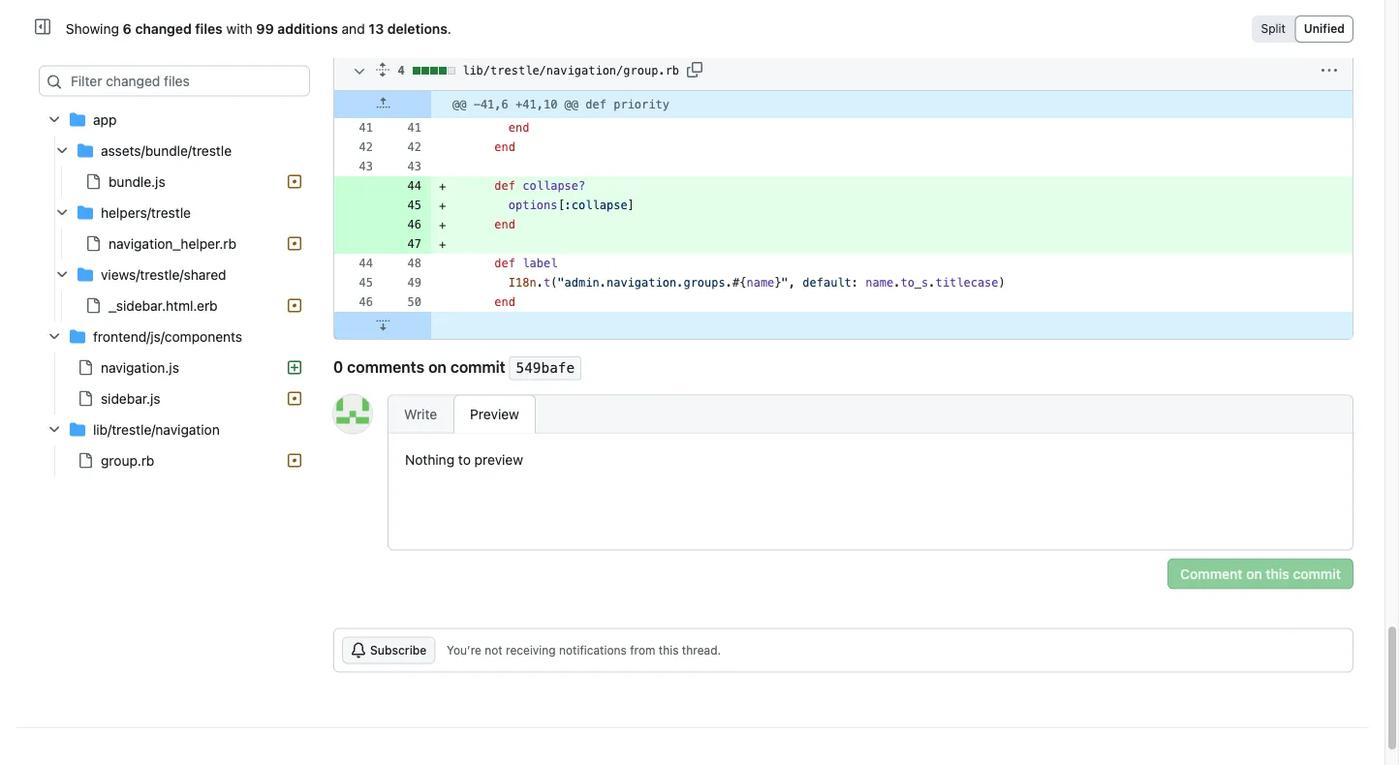 Task type: locate. For each thing, give the bounding box(es) containing it.
4
[[398, 65, 412, 78]]

toggle diff contents image
[[352, 64, 367, 80]]

show options image
[[1322, 64, 1337, 79]]

this right from
[[659, 644, 679, 658]]

:
[[852, 277, 859, 290]]

lib/trestle/navigation button
[[39, 415, 310, 446]]

"
[[782, 277, 789, 290]]

commit
[[451, 359, 506, 377], [1293, 566, 1341, 582]]

split button
[[1255, 18, 1292, 40]]

0 horizontal spatial commit
[[451, 359, 506, 377]]

+41,10
[[516, 99, 558, 112]]

@@ -41,6 +41,10 @@ def priority
[[453, 99, 670, 112]]

1 horizontal spatial this
[[1266, 566, 1290, 582]]

2 name from the left
[[866, 277, 894, 290]]

name right :
[[866, 277, 894, 290]]

expand down image
[[376, 12, 391, 28], [376, 318, 391, 333]]

tree item
[[39, 105, 310, 322], [39, 167, 310, 198], [39, 229, 310, 260], [39, 291, 310, 322], [39, 353, 310, 384], [39, 384, 310, 415], [39, 446, 310, 477]]

1 horizontal spatial name
[[866, 277, 894, 290]]

7 tree item from the top
[[39, 446, 310, 477]]

2 group from the top
[[39, 353, 310, 415]]

1 horizontal spatial on
[[1246, 566, 1262, 582]]

2 vertical spatial def
[[495, 257, 516, 271]]

0 horizontal spatial name
[[747, 277, 775, 290]]

app
[[93, 112, 117, 128]]

lib/trestle/navigation tree item
[[39, 415, 310, 477]]

0 horizontal spatial this
[[659, 644, 679, 658]]

@@ left -
[[453, 99, 467, 112]]

name left " at top right
[[747, 277, 775, 290]]

files
[[195, 21, 223, 37]]

group for app
[[39, 136, 310, 322]]

nothing
[[405, 452, 455, 468]]

helpers/trestle tree item
[[39, 198, 310, 260]]

lib/trestle/navigation/group.rb
[[462, 65, 679, 78]]

group
[[39, 136, 310, 322], [39, 353, 310, 415]]

priority
[[614, 99, 670, 112]]

end
[[509, 122, 530, 135], [495, 141, 516, 155], [495, 219, 516, 232], [495, 296, 516, 310]]

1 vertical spatial commit
[[1293, 566, 1341, 582]]

commit inside button
[[1293, 566, 1341, 582]]

unified button
[[1298, 18, 1351, 40]]

assets/bundle/trestle tree item
[[39, 136, 310, 198]]

on inside comment on this commit button
[[1246, 566, 1262, 582]]

you're
[[447, 644, 482, 658]]

1 vertical spatial expand down image
[[376, 318, 391, 333]]

comment on this commit
[[1181, 566, 1341, 582]]

preview
[[470, 407, 519, 423]]

assets/bundle/trestle button
[[39, 136, 310, 167]]

default
[[803, 277, 852, 290]]

@terryturtle85 image
[[333, 395, 372, 434]]

frontend/js/components
[[93, 329, 242, 345]]

.
[[448, 21, 452, 37], [537, 277, 544, 290], [894, 277, 901, 290], [929, 277, 936, 290]]

1 vertical spatial on
[[1246, 566, 1262, 582]]

helpers/trestle button
[[39, 198, 310, 229]]

write button
[[388, 395, 454, 434]]

0 comments     on commit 549bafe
[[333, 359, 575, 377]]

this
[[1266, 566, 1290, 582], [659, 644, 679, 658]]

i18n . t ( "admin.navigation.groups. #{ name } " , default : name . to_s . titlecase )
[[509, 277, 1006, 290]]

changed
[[135, 21, 192, 37]]

on
[[428, 359, 447, 377], [1246, 566, 1262, 582]]

1 name from the left
[[747, 277, 775, 290]]

label
[[523, 257, 558, 271]]

1 vertical spatial group
[[39, 353, 310, 415]]

0 vertical spatial on
[[428, 359, 447, 377]]

0 horizontal spatial @@
[[453, 99, 467, 112]]

end down i18n
[[495, 296, 516, 310]]

expand down image right and
[[376, 12, 391, 28]]

collapse?
[[523, 180, 586, 194]]

def up i18n
[[495, 257, 516, 271]]

comments
[[347, 359, 425, 377]]

1 group from the top
[[39, 136, 310, 322]]

on up write button
[[428, 359, 447, 377]]

def down lib/trestle/navigation/group.rb link
[[586, 99, 607, 112]]

end down 41,6
[[495, 141, 516, 155]]

@@
[[453, 99, 467, 112], [565, 99, 579, 112]]

0 horizontal spatial on
[[428, 359, 447, 377]]

and
[[342, 21, 365, 37]]

additions
[[277, 21, 338, 37]]

6
[[123, 21, 132, 37]]

0 vertical spatial def
[[586, 99, 607, 112]]

group containing assets/bundle/trestle
[[39, 136, 310, 322]]

1 expand down image from the top
[[376, 12, 391, 28]]

0 vertical spatial expand down image
[[376, 12, 391, 28]]

@@ down lib/trestle/navigation/group.rb link
[[565, 99, 579, 112]]

name
[[747, 277, 775, 290], [866, 277, 894, 290]]

expand up image
[[376, 97, 391, 112]]

. left the )
[[929, 277, 936, 290]]

1 horizontal spatial @@
[[565, 99, 579, 112]]

1 vertical spatial def
[[495, 180, 516, 194]]

not
[[485, 644, 503, 658]]

copy image
[[687, 63, 703, 78]]

0 vertical spatial commit
[[451, 359, 506, 377]]

1 vertical spatial this
[[659, 644, 679, 658]]

1 horizontal spatial commit
[[1293, 566, 1341, 582]]

nothing to preview
[[405, 452, 523, 468]]

preview button
[[454, 395, 536, 434]]

preview
[[474, 452, 523, 468]]

def
[[586, 99, 607, 112], [495, 180, 516, 194], [495, 257, 516, 271]]

on right comment
[[1246, 566, 1262, 582]]

1 tree item from the top
[[39, 105, 310, 322]]

frontend/js/components button
[[39, 322, 310, 353]]

[
[[558, 199, 565, 213]]

expand down image up comments
[[376, 318, 391, 333]]

def up options
[[495, 180, 516, 194]]

-
[[474, 99, 481, 112]]

this inside button
[[1266, 566, 1290, 582]]

notifications
[[559, 644, 627, 658]]

this right comment
[[1266, 566, 1290, 582]]

,
[[789, 277, 796, 290]]

def label
[[495, 257, 558, 271]]

0 vertical spatial this
[[1266, 566, 1290, 582]]

deletions
[[387, 21, 448, 37]]

i18n
[[509, 277, 537, 290]]

2 @@ from the left
[[565, 99, 579, 112]]

13
[[369, 21, 384, 37]]

2 tree item from the top
[[39, 167, 310, 198]]

. right 13
[[448, 21, 452, 37]]

end down +41,10
[[509, 122, 530, 135]]

lib/trestle/navigation/group.rb link
[[462, 56, 679, 87]]

. right :
[[894, 277, 901, 290]]

showing 6 changed files with 99 additions and 13 deletions .
[[66, 21, 452, 37]]

0 vertical spatial group
[[39, 136, 310, 322]]



Task type: vqa. For each thing, say whether or not it's contained in the screenshot.
preview
yes



Task type: describe. For each thing, give the bounding box(es) containing it.
(
[[551, 277, 558, 290]]

3 tree item from the top
[[39, 229, 310, 260]]

:collapse
[[565, 199, 628, 213]]

commit for this
[[1293, 566, 1341, 582]]

group for frontend/js/components
[[39, 353, 310, 415]]

views/trestle/shared button
[[39, 260, 310, 291]]

lib/trestle/navigation
[[93, 422, 220, 438]]

tree item containing app
[[39, 105, 310, 322]]

}
[[775, 277, 782, 290]]

showing
[[66, 21, 119, 37]]

2 expand down image from the top
[[376, 318, 391, 333]]

file tree tree
[[39, 105, 310, 477]]

unified
[[1304, 22, 1345, 35]]

options
[[509, 199, 558, 213]]

options [ :collapse ]
[[509, 199, 635, 213]]

comment
[[1181, 566, 1243, 582]]

with
[[226, 21, 253, 37]]

subscribe
[[370, 644, 427, 657]]

bell image
[[351, 643, 366, 659]]

thread.
[[682, 644, 721, 658]]

assets/bundle/trestle
[[101, 143, 232, 159]]

titlecase
[[936, 277, 999, 290]]

1 @@ from the left
[[453, 99, 467, 112]]

to
[[458, 452, 471, 468]]

end down options
[[495, 219, 516, 232]]

t
[[544, 277, 551, 290]]

views/trestle/shared
[[101, 267, 226, 283]]

99
[[256, 21, 274, 37]]

diff view list
[[1252, 16, 1354, 43]]

from
[[630, 644, 656, 658]]

receiving
[[506, 644, 556, 658]]

Filter changed files text field
[[39, 66, 310, 97]]

def collapse?
[[495, 180, 586, 194]]

def for def collapse?
[[495, 180, 516, 194]]

]
[[628, 199, 635, 213]]

you're not receiving notifications from this thread.
[[447, 644, 721, 658]]

def for def label
[[495, 257, 516, 271]]

views/trestle/shared tree item
[[39, 260, 310, 322]]

#{
[[733, 277, 747, 290]]

frontend/js/components tree item
[[39, 322, 310, 415]]

sidebar expand image
[[35, 19, 50, 34]]

4 tree item from the top
[[39, 291, 310, 322]]

6 tree item from the top
[[39, 384, 310, 415]]

41,6
[[481, 99, 509, 112]]

app button
[[39, 105, 310, 136]]

split
[[1261, 22, 1286, 35]]

0
[[333, 359, 343, 377]]

)
[[999, 277, 1006, 290]]

. left (
[[537, 277, 544, 290]]

add a comment tab list
[[388, 395, 536, 434]]

"admin.navigation.groups.
[[558, 277, 733, 290]]

helpers/trestle
[[101, 205, 191, 221]]

5 tree item from the top
[[39, 353, 310, 384]]

expand all image
[[375, 63, 391, 78]]

commit for on
[[451, 359, 506, 377]]

write
[[404, 407, 437, 423]]

549bafe
[[516, 361, 575, 377]]

subscribe button
[[342, 637, 435, 665]]

comment on this commit button
[[1168, 559, 1354, 590]]

to_s
[[901, 277, 929, 290]]



